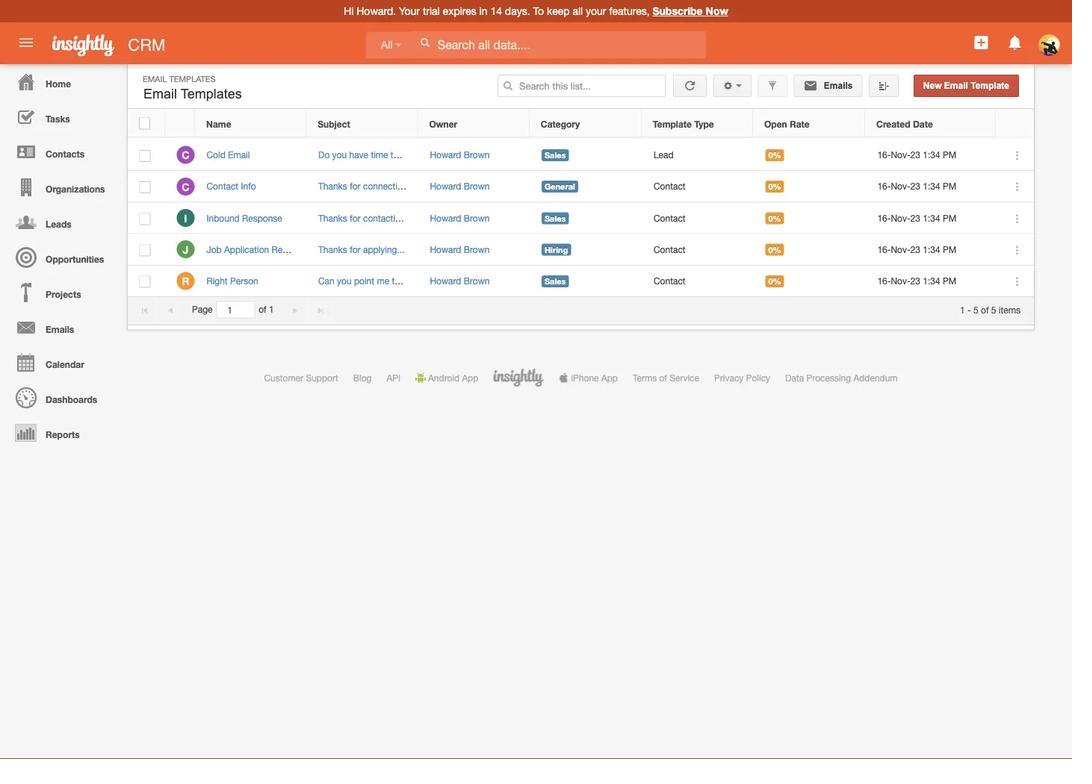 Task type: vqa. For each thing, say whether or not it's contained in the screenshot.


Task type: locate. For each thing, give the bounding box(es) containing it.
you for c
[[332, 150, 347, 160]]

to for c
[[391, 150, 399, 160]]

of right terms
[[659, 373, 667, 383]]

calendar link
[[4, 345, 120, 380]]

pm for time
[[943, 150, 956, 160]]

2 for from the top
[[350, 213, 361, 223]]

16- inside r row
[[877, 276, 891, 286]]

2 thanks from the top
[[318, 213, 347, 223]]

howard inside r row
[[430, 276, 461, 286]]

response inside j row
[[272, 244, 312, 255]]

howard down connect?
[[430, 181, 461, 192]]

howard brown link for can you point me to the right person?
[[430, 276, 490, 286]]

c up i link
[[182, 181, 189, 193]]

projects
[[46, 289, 81, 300]]

howard brown up person?
[[430, 244, 490, 255]]

iphone
[[571, 373, 599, 383]]

1 for from the top
[[350, 181, 361, 192]]

1 0% from the top
[[768, 151, 781, 160]]

1 vertical spatial c link
[[177, 178, 195, 196]]

you right can
[[337, 276, 352, 286]]

5 nov- from the top
[[891, 276, 910, 286]]

thanks inside "c" row
[[318, 181, 347, 192]]

thanks up can
[[318, 244, 347, 255]]

data
[[785, 373, 804, 383]]

sales cell down hiring
[[530, 266, 642, 297]]

nov- for time
[[891, 150, 910, 160]]

brown inside i row
[[464, 213, 490, 223]]

16-nov-23 1:34 pm inside i row
[[877, 213, 956, 223]]

contact for c
[[654, 181, 686, 192]]

howard brown down owner
[[430, 150, 490, 160]]

3 howard from the top
[[430, 213, 461, 223]]

c link up i link
[[177, 178, 195, 196]]

contact inside i row
[[654, 213, 686, 223]]

thanks for c
[[318, 181, 347, 192]]

howard brown inside r row
[[430, 276, 490, 286]]

3 0% cell from the top
[[754, 203, 866, 234]]

howard brown link right the
[[430, 276, 490, 286]]

cold
[[207, 150, 225, 160]]

23 inside r row
[[910, 276, 920, 286]]

howard brown for thanks for contacting us.
[[430, 213, 490, 223]]

3 23 from the top
[[910, 213, 920, 223]]

trial
[[423, 5, 440, 17]]

5 0% cell from the top
[[754, 266, 866, 297]]

howard brown link down owner
[[430, 150, 490, 160]]

j row
[[128, 234, 1034, 266]]

1 vertical spatial response
[[272, 244, 312, 255]]

emails
[[821, 81, 853, 91], [46, 324, 74, 335]]

howard brown right 'us.'
[[430, 213, 490, 223]]

of
[[259, 305, 266, 315], [981, 305, 989, 315], [659, 373, 667, 383]]

0 vertical spatial emails
[[821, 81, 853, 91]]

1 horizontal spatial 5
[[991, 305, 996, 315]]

all
[[573, 5, 583, 17]]

app
[[462, 373, 478, 383], [601, 373, 618, 383]]

sales for i
[[545, 214, 566, 223]]

5 16-nov-23 1:34 pm from the top
[[877, 276, 956, 286]]

1 vertical spatial sales cell
[[530, 203, 642, 234]]

4 brown from the top
[[464, 244, 490, 255]]

brown inside r row
[[464, 276, 490, 286]]

howard brown link up person?
[[430, 244, 490, 255]]

0 horizontal spatial emails
[[46, 324, 74, 335]]

pm for me
[[943, 276, 956, 286]]

app right iphone
[[601, 373, 618, 383]]

0 vertical spatial you
[[332, 150, 347, 160]]

5 0% from the top
[[768, 277, 781, 286]]

None checkbox
[[139, 150, 150, 162]]

23 for time
[[910, 150, 920, 160]]

0 vertical spatial c link
[[177, 146, 195, 164]]

1 howard brown link from the top
[[430, 150, 490, 160]]

0 vertical spatial to
[[391, 150, 399, 160]]

howard brown for thanks for connecting
[[430, 181, 490, 192]]

opportunities link
[[4, 240, 120, 275]]

howard brown link down connect?
[[430, 181, 490, 192]]

howard brown inside i row
[[430, 213, 490, 223]]

app right android
[[462, 373, 478, 383]]

of 1
[[259, 305, 274, 315]]

brown inside j row
[[464, 244, 490, 255]]

j
[[183, 244, 189, 256]]

sales cell
[[530, 140, 642, 171], [530, 203, 642, 234], [530, 266, 642, 297]]

howard down owner
[[430, 150, 461, 160]]

0% inside r row
[[768, 277, 781, 286]]

response right application
[[272, 244, 312, 255]]

4 0% from the top
[[768, 245, 781, 255]]

you right do
[[332, 150, 347, 160]]

template left type
[[653, 119, 692, 129]]

brown for thanks for contacting us.
[[464, 213, 490, 223]]

howard inside j row
[[430, 244, 461, 255]]

1 0% cell from the top
[[754, 140, 866, 171]]

4 1:34 from the top
[[923, 244, 940, 255]]

type
[[694, 119, 714, 129]]

4 16-nov-23 1:34 pm from the top
[[877, 244, 956, 255]]

2 1:34 from the top
[[923, 181, 940, 192]]

contact inside r row
[[654, 276, 686, 286]]

0 vertical spatial sales cell
[[530, 140, 642, 171]]

2 sales cell from the top
[[530, 203, 642, 234]]

emails link
[[794, 75, 863, 97], [4, 310, 120, 345]]

open rate
[[764, 119, 810, 129]]

howard.
[[357, 5, 396, 17]]

c
[[182, 149, 189, 161], [182, 181, 189, 193]]

5 brown from the top
[[464, 276, 490, 286]]

search image
[[503, 81, 513, 91]]

0 horizontal spatial template
[[653, 119, 692, 129]]

c for contact info
[[182, 181, 189, 193]]

1:34 inside r row
[[923, 276, 940, 286]]

for for i
[[350, 213, 361, 223]]

emails link down projects
[[4, 310, 120, 345]]

thanks up job application response thanks for applying...
[[318, 213, 347, 223]]

Search all data.... text field
[[412, 31, 706, 58]]

sales cell down general
[[530, 203, 642, 234]]

5 16- from the top
[[877, 276, 891, 286]]

howard up person?
[[430, 244, 461, 255]]

2 howard brown link from the top
[[430, 181, 490, 192]]

0 vertical spatial for
[[350, 181, 361, 192]]

3 howard brown link from the top
[[430, 213, 490, 223]]

16-
[[877, 150, 891, 160], [877, 181, 891, 192], [877, 213, 891, 223], [877, 244, 891, 255], [877, 276, 891, 286]]

template
[[971, 81, 1009, 91], [653, 119, 692, 129]]

template down notifications image
[[971, 81, 1009, 91]]

contact cell
[[642, 171, 754, 203], [642, 203, 754, 234], [642, 234, 754, 266], [642, 266, 754, 297]]

3 16-nov-23 1:34 pm from the top
[[877, 213, 956, 223]]

23 inside i row
[[910, 213, 920, 223]]

1 vertical spatial templates
[[181, 86, 242, 102]]

1 nov- from the top
[[891, 150, 910, 160]]

inbound
[[207, 213, 240, 223]]

3 sales from the top
[[545, 277, 566, 286]]

1 horizontal spatial emails
[[821, 81, 853, 91]]

for left applying...
[[350, 244, 361, 255]]

brown
[[464, 150, 490, 160], [464, 181, 490, 192], [464, 213, 490, 223], [464, 244, 490, 255], [464, 276, 490, 286]]

0 vertical spatial response
[[242, 213, 282, 223]]

1 sales from the top
[[545, 151, 566, 160]]

android app
[[428, 373, 478, 383]]

addendum
[[854, 373, 898, 383]]

3 0% from the top
[[768, 214, 781, 223]]

iphone app link
[[558, 373, 618, 383]]

1 vertical spatial template
[[653, 119, 692, 129]]

16-nov-23 1:34 pm for time
[[877, 150, 956, 160]]

emails link up rate
[[794, 75, 863, 97]]

contacting
[[363, 213, 405, 223]]

5 right the '-'
[[974, 305, 979, 315]]

template inside new email template link
[[971, 81, 1009, 91]]

thanks for contacting us.
[[318, 213, 420, 223]]

support
[[306, 373, 338, 383]]

None checkbox
[[139, 118, 150, 130], [139, 182, 150, 194], [139, 213, 150, 225], [139, 245, 150, 257], [139, 276, 150, 288], [139, 118, 150, 130], [139, 182, 150, 194], [139, 213, 150, 225], [139, 245, 150, 257], [139, 276, 150, 288]]

1 vertical spatial sales
[[545, 214, 566, 223]]

4 contact cell from the top
[[642, 266, 754, 297]]

lead
[[654, 150, 674, 160]]

0 vertical spatial template
[[971, 81, 1009, 91]]

3 16-nov-23 1:34 pm cell from the top
[[866, 203, 997, 234]]

to right time
[[391, 150, 399, 160]]

2 vertical spatial sales cell
[[530, 266, 642, 297]]

now
[[706, 5, 728, 17]]

nov- for me
[[891, 276, 910, 286]]

emails left show sidebar icon
[[821, 81, 853, 91]]

4 howard brown link from the top
[[430, 244, 490, 255]]

r row
[[128, 266, 1034, 297]]

1 c from the top
[[182, 149, 189, 161]]

1 - 5 of 5 items
[[960, 305, 1021, 315]]

howard right 'us.'
[[430, 213, 461, 223]]

sales for c
[[545, 151, 566, 160]]

hiring
[[545, 245, 568, 255]]

sales down hiring
[[545, 277, 566, 286]]

for inside i row
[[350, 213, 361, 223]]

job application response link
[[207, 244, 319, 255]]

row
[[128, 110, 1033, 138]]

c row
[[128, 140, 1034, 171], [128, 171, 1034, 203]]

1 c link from the top
[[177, 146, 195, 164]]

5 1:34 from the top
[[923, 276, 940, 286]]

3 sales cell from the top
[[530, 266, 642, 297]]

sales for r
[[545, 277, 566, 286]]

4 howard brown from the top
[[430, 244, 490, 255]]

16-nov-23 1:34 pm inside r row
[[877, 276, 956, 286]]

1 horizontal spatial of
[[659, 373, 667, 383]]

for left connecting
[[350, 181, 361, 192]]

1 howard from the top
[[430, 150, 461, 160]]

2 c link from the top
[[177, 178, 195, 196]]

nov- inside j row
[[891, 244, 910, 255]]

0% cell
[[754, 140, 866, 171], [754, 171, 866, 203], [754, 203, 866, 234], [754, 234, 866, 266], [754, 266, 866, 297]]

for
[[350, 181, 361, 192], [350, 213, 361, 223], [350, 244, 361, 255]]

0 horizontal spatial 5
[[974, 305, 979, 315]]

1 sales cell from the top
[[530, 140, 642, 171]]

white image
[[420, 37, 430, 48]]

show sidebar image
[[878, 81, 889, 91]]

5 pm from the top
[[943, 276, 956, 286]]

keep
[[547, 5, 570, 17]]

3 contact cell from the top
[[642, 234, 754, 266]]

items
[[999, 305, 1021, 315]]

nov- for us.
[[891, 213, 910, 223]]

howard brown down connect?
[[430, 181, 490, 192]]

contact info link
[[207, 181, 263, 192]]

4 howard from the top
[[430, 244, 461, 255]]

cold email
[[207, 150, 250, 160]]

i
[[184, 212, 187, 224]]

1 horizontal spatial 1
[[960, 305, 965, 315]]

all link
[[366, 32, 411, 59]]

sales down 'category'
[[545, 151, 566, 160]]

1 5 from the left
[[974, 305, 979, 315]]

1 vertical spatial thanks
[[318, 213, 347, 223]]

2 5 from the left
[[991, 305, 996, 315]]

right
[[207, 276, 228, 286]]

3 thanks from the top
[[318, 244, 347, 255]]

2 vertical spatial thanks
[[318, 244, 347, 255]]

0 vertical spatial templates
[[169, 74, 216, 84]]

2 app from the left
[[601, 373, 618, 383]]

2 c from the top
[[182, 181, 189, 193]]

3 16- from the top
[[877, 213, 891, 223]]

16- for us.
[[877, 213, 891, 223]]

2 nov- from the top
[[891, 181, 910, 192]]

2 howard brown from the top
[[430, 181, 490, 192]]

brown for thanks for connecting
[[464, 181, 490, 192]]

0 horizontal spatial app
[[462, 373, 478, 383]]

1 vertical spatial you
[[337, 276, 352, 286]]

pm inside j row
[[943, 244, 956, 255]]

16-nov-23 1:34 pm cell for time
[[866, 140, 997, 171]]

to right the me
[[392, 276, 400, 286]]

thanks
[[318, 181, 347, 192], [318, 213, 347, 223], [318, 244, 347, 255]]

1 contact cell from the top
[[642, 171, 754, 203]]

4 16- from the top
[[877, 244, 891, 255]]

4 23 from the top
[[910, 244, 920, 255]]

customer support link
[[264, 373, 338, 383]]

pm inside r row
[[943, 276, 956, 286]]

me
[[377, 276, 389, 286]]

thanks down do
[[318, 181, 347, 192]]

0 vertical spatial sales
[[545, 151, 566, 160]]

1:34 for me
[[923, 276, 940, 286]]

of right the '-'
[[981, 305, 989, 315]]

1
[[269, 305, 274, 315], [960, 305, 965, 315]]

3 pm from the top
[[943, 213, 956, 223]]

app for android app
[[462, 373, 478, 383]]

nov- inside i row
[[891, 213, 910, 223]]

1 23 from the top
[[910, 150, 920, 160]]

2 vertical spatial sales
[[545, 277, 566, 286]]

1 16-nov-23 1:34 pm cell from the top
[[866, 140, 997, 171]]

1 vertical spatial to
[[392, 276, 400, 286]]

1 16-nov-23 1:34 pm from the top
[[877, 150, 956, 160]]

emails up calendar link
[[46, 324, 74, 335]]

calendar
[[46, 359, 84, 370]]

howard brown right the
[[430, 276, 490, 286]]

name
[[206, 119, 231, 129]]

0% for time
[[768, 151, 781, 160]]

data processing addendum link
[[785, 373, 898, 383]]

c link left the cold
[[177, 146, 195, 164]]

5 howard from the top
[[430, 276, 461, 286]]

1:34 inside i row
[[923, 213, 940, 223]]

1 vertical spatial c
[[182, 181, 189, 193]]

thanks for i
[[318, 213, 347, 223]]

c row up j row
[[128, 171, 1034, 203]]

show list view filters image
[[767, 81, 778, 91]]

contact info
[[207, 181, 256, 192]]

brown for can you point me to the right person?
[[464, 276, 490, 286]]

1 app from the left
[[462, 373, 478, 383]]

to
[[533, 5, 544, 17]]

you inside r row
[[337, 276, 352, 286]]

0 vertical spatial c
[[182, 149, 189, 161]]

contact
[[207, 181, 238, 192], [654, 181, 686, 192], [654, 213, 686, 223], [654, 244, 686, 255], [654, 276, 686, 286]]

1 horizontal spatial template
[[971, 81, 1009, 91]]

1 left the '-'
[[960, 305, 965, 315]]

hiring cell
[[530, 234, 642, 266]]

0 vertical spatial emails link
[[794, 75, 863, 97]]

1 brown from the top
[[464, 150, 490, 160]]

for left contacting
[[350, 213, 361, 223]]

1 16- from the top
[[877, 150, 891, 160]]

your
[[586, 5, 606, 17]]

you
[[332, 150, 347, 160], [337, 276, 352, 286]]

notifications image
[[1006, 34, 1024, 52]]

16-nov-23 1:34 pm inside j row
[[877, 244, 956, 255]]

16-nov-23 1:34 pm for me
[[877, 276, 956, 286]]

3 for from the top
[[350, 244, 361, 255]]

2 brown from the top
[[464, 181, 490, 192]]

1 1:34 from the top
[[923, 150, 940, 160]]

1 howard brown from the top
[[430, 150, 490, 160]]

howard inside i row
[[430, 213, 461, 223]]

5 23 from the top
[[910, 276, 920, 286]]

howard for can you point me to the right person?
[[430, 276, 461, 286]]

23 inside j row
[[910, 244, 920, 255]]

0 vertical spatial thanks
[[318, 181, 347, 192]]

page
[[192, 305, 213, 315]]

5 howard brown from the top
[[430, 276, 490, 286]]

1 right "1" field
[[269, 305, 274, 315]]

nov- inside r row
[[891, 276, 910, 286]]

subscribe now link
[[653, 5, 728, 17]]

thanks for applying... link
[[318, 244, 405, 255]]

contact cell for r
[[642, 266, 754, 297]]

2 howard from the top
[[430, 181, 461, 192]]

0 horizontal spatial 1
[[269, 305, 274, 315]]

home link
[[4, 64, 120, 99]]

c link
[[177, 146, 195, 164], [177, 178, 195, 196]]

c left the cold
[[182, 149, 189, 161]]

3 howard brown from the top
[[430, 213, 490, 223]]

1 vertical spatial for
[[350, 213, 361, 223]]

3 brown from the top
[[464, 213, 490, 223]]

owner
[[429, 119, 457, 129]]

row group
[[128, 140, 1034, 297]]

3 1:34 from the top
[[923, 213, 940, 223]]

pm inside i row
[[943, 213, 956, 223]]

i link
[[177, 209, 195, 227]]

-
[[968, 305, 971, 315]]

sales inside i row
[[545, 214, 566, 223]]

navigation
[[0, 64, 120, 451]]

howard brown
[[430, 150, 490, 160], [430, 181, 490, 192], [430, 213, 490, 223], [430, 244, 490, 255], [430, 276, 490, 286]]

terms of service link
[[633, 373, 699, 383]]

1 vertical spatial emails
[[46, 324, 74, 335]]

4 nov- from the top
[[891, 244, 910, 255]]

howard brown link for thanks for contacting us.
[[430, 213, 490, 223]]

response up job application response link
[[242, 213, 282, 223]]

connecting
[[363, 181, 408, 192]]

1 pm from the top
[[943, 150, 956, 160]]

0% inside i row
[[768, 214, 781, 223]]

template inside row
[[653, 119, 692, 129]]

templates
[[169, 74, 216, 84], [181, 86, 242, 102]]

of right "1" field
[[259, 305, 266, 315]]

5 16-nov-23 1:34 pm cell from the top
[[866, 266, 997, 297]]

sales cell for r
[[530, 266, 642, 297]]

thanks for connecting link
[[318, 181, 408, 192]]

sales cell down 'category'
[[530, 140, 642, 171]]

0% cell for time
[[754, 140, 866, 171]]

3 nov- from the top
[[891, 213, 910, 223]]

howard brown for do you have time to connect?
[[430, 150, 490, 160]]

5
[[974, 305, 979, 315], [991, 305, 996, 315]]

for for c
[[350, 181, 361, 192]]

thanks inside i row
[[318, 213, 347, 223]]

app for iphone app
[[601, 373, 618, 383]]

2 contact cell from the top
[[642, 203, 754, 234]]

navigation containing home
[[0, 64, 120, 451]]

2 16-nov-23 1:34 pm cell from the top
[[866, 171, 997, 203]]

1 thanks from the top
[[318, 181, 347, 192]]

sales up hiring
[[545, 214, 566, 223]]

0 horizontal spatial emails link
[[4, 310, 120, 345]]

new email template link
[[914, 75, 1019, 97]]

howard right the
[[430, 276, 461, 286]]

howard brown link
[[430, 150, 490, 160], [430, 181, 490, 192], [430, 213, 490, 223], [430, 244, 490, 255], [430, 276, 490, 286]]

16- inside i row
[[877, 213, 891, 223]]

howard brown link right 'us.'
[[430, 213, 490, 223]]

23
[[910, 150, 920, 160], [910, 181, 920, 192], [910, 213, 920, 223], [910, 244, 920, 255], [910, 276, 920, 286]]

to inside r row
[[392, 276, 400, 286]]

1 horizontal spatial app
[[601, 373, 618, 383]]

2 sales from the top
[[545, 214, 566, 223]]

1 field
[[217, 302, 254, 318]]

5 howard brown link from the top
[[430, 276, 490, 286]]

j link
[[177, 241, 195, 259]]

customer support
[[264, 373, 338, 383]]

2 vertical spatial for
[[350, 244, 361, 255]]

response
[[242, 213, 282, 223], [272, 244, 312, 255]]

4 pm from the top
[[943, 244, 956, 255]]

brown for do you have time to connect?
[[464, 150, 490, 160]]

1 c row from the top
[[128, 140, 1034, 171]]

16-nov-23 1:34 pm cell for me
[[866, 266, 997, 297]]

contact inside j row
[[654, 244, 686, 255]]

c row down 'category'
[[128, 140, 1034, 171]]

5 left items
[[991, 305, 996, 315]]

sales inside r row
[[545, 277, 566, 286]]

sales cell for c
[[530, 140, 642, 171]]

16-nov-23 1:34 pm cell
[[866, 140, 997, 171], [866, 171, 997, 203], [866, 203, 997, 234], [866, 234, 997, 266], [866, 266, 997, 297]]



Task type: describe. For each thing, give the bounding box(es) containing it.
2 0% from the top
[[768, 182, 781, 192]]

2 0% cell from the top
[[754, 171, 866, 203]]

service
[[670, 373, 699, 383]]

date
[[913, 119, 933, 129]]

do
[[318, 150, 330, 160]]

howard brown for can you point me to the right person?
[[430, 276, 490, 286]]

0% cell for us.
[[754, 203, 866, 234]]

1 horizontal spatial emails link
[[794, 75, 863, 97]]

crm
[[128, 35, 165, 54]]

0% inside j row
[[768, 245, 781, 255]]

new email template
[[923, 81, 1009, 91]]

cog image
[[723, 81, 733, 91]]

us.
[[408, 213, 420, 223]]

job
[[207, 244, 222, 255]]

contact for j
[[654, 244, 686, 255]]

contact cell for c
[[642, 171, 754, 203]]

dashboards link
[[4, 380, 120, 415]]

point
[[354, 276, 374, 286]]

howard brown link for do you have time to connect?
[[430, 150, 490, 160]]

to for r
[[392, 276, 400, 286]]

howard for thanks for contacting us.
[[430, 213, 461, 223]]

contact for r
[[654, 276, 686, 286]]

api
[[387, 373, 401, 383]]

have
[[349, 150, 368, 160]]

api link
[[387, 373, 401, 383]]

2 horizontal spatial of
[[981, 305, 989, 315]]

howard for thanks for connecting
[[430, 181, 461, 192]]

23 for us.
[[910, 213, 920, 223]]

blog
[[353, 373, 372, 383]]

0% for me
[[768, 277, 781, 286]]

for inside j row
[[350, 244, 361, 255]]

can you point me to the right person?
[[318, 276, 471, 286]]

blog link
[[353, 373, 372, 383]]

category
[[541, 119, 580, 129]]

c link for cold email
[[177, 146, 195, 164]]

iphone app
[[571, 373, 618, 383]]

privacy policy
[[714, 373, 770, 383]]

general
[[545, 182, 575, 192]]

android app link
[[415, 373, 478, 383]]

reports
[[46, 430, 80, 440]]

inbound response
[[207, 213, 282, 223]]

1 1 from the left
[[269, 305, 274, 315]]

2 16- from the top
[[877, 181, 891, 192]]

16- inside j row
[[877, 244, 891, 255]]

r link
[[177, 272, 195, 290]]

email templates email templates
[[143, 74, 242, 102]]

person
[[230, 276, 258, 286]]

23 for me
[[910, 276, 920, 286]]

in
[[479, 5, 488, 17]]

4 0% cell from the top
[[754, 234, 866, 266]]

connect?
[[401, 150, 438, 160]]

home
[[46, 78, 71, 89]]

contact cell for i
[[642, 203, 754, 234]]

2 16-nov-23 1:34 pm from the top
[[877, 181, 956, 192]]

do you have time to connect?
[[318, 150, 438, 160]]

Search this list... text field
[[498, 75, 666, 97]]

thanks for contacting us. link
[[318, 213, 420, 223]]

0% cell for me
[[754, 266, 866, 297]]

job application response thanks for applying...
[[207, 244, 405, 255]]

your
[[399, 5, 420, 17]]

2 1 from the left
[[960, 305, 965, 315]]

0% for us.
[[768, 214, 781, 223]]

projects link
[[4, 275, 120, 310]]

16- for me
[[877, 276, 891, 286]]

android
[[428, 373, 460, 383]]

data processing addendum
[[785, 373, 898, 383]]

2 23 from the top
[[910, 181, 920, 192]]

howard for do you have time to connect?
[[430, 150, 461, 160]]

applying...
[[363, 244, 405, 255]]

1:34 for us.
[[923, 213, 940, 223]]

application
[[224, 244, 269, 255]]

days.
[[505, 5, 530, 17]]

right person link
[[207, 276, 266, 286]]

refresh list image
[[683, 81, 697, 91]]

pm for us.
[[943, 213, 956, 223]]

info
[[241, 181, 256, 192]]

template type
[[653, 119, 714, 129]]

time
[[371, 150, 388, 160]]

row group containing c
[[128, 140, 1034, 297]]

howard brown link for thanks for connecting
[[430, 181, 490, 192]]

16-nov-23 1:34 pm for us.
[[877, 213, 956, 223]]

c link for contact info
[[177, 178, 195, 196]]

privacy policy link
[[714, 373, 770, 383]]

contacts
[[46, 149, 84, 159]]

contact for i
[[654, 213, 686, 223]]

the
[[402, 276, 415, 286]]

right
[[417, 276, 435, 286]]

organizations
[[46, 184, 105, 194]]

1 vertical spatial emails link
[[4, 310, 120, 345]]

created
[[876, 119, 910, 129]]

1:34 for time
[[923, 150, 940, 160]]

2 pm from the top
[[943, 181, 956, 192]]

can you point me to the right person? link
[[318, 276, 471, 286]]

2 c row from the top
[[128, 171, 1034, 203]]

r
[[182, 275, 189, 288]]

16- for time
[[877, 150, 891, 160]]

customer
[[264, 373, 303, 383]]

all
[[381, 39, 393, 51]]

i row
[[128, 203, 1034, 234]]

4 16-nov-23 1:34 pm cell from the top
[[866, 234, 997, 266]]

cold email link
[[207, 150, 257, 160]]

thanks inside j row
[[318, 244, 347, 255]]

you for r
[[337, 276, 352, 286]]

0 horizontal spatial of
[[259, 305, 266, 315]]

general cell
[[530, 171, 642, 203]]

opportunities
[[46, 254, 104, 264]]

rate
[[790, 119, 810, 129]]

hi howard. your trial expires in 14 days. to keep all your features, subscribe now
[[344, 5, 728, 17]]

howard brown inside j row
[[430, 244, 490, 255]]

subject
[[318, 119, 350, 129]]

lead cell
[[642, 140, 754, 171]]

response inside i row
[[242, 213, 282, 223]]

tasks
[[46, 114, 70, 124]]

right person
[[207, 276, 258, 286]]

sales cell for i
[[530, 203, 642, 234]]

16-nov-23 1:34 pm cell for us.
[[866, 203, 997, 234]]

1:34 inside j row
[[923, 244, 940, 255]]

reports link
[[4, 415, 120, 451]]

features,
[[609, 5, 650, 17]]

email templates button
[[140, 83, 246, 105]]

processing
[[807, 373, 851, 383]]

c for cold email
[[182, 149, 189, 161]]

row containing name
[[128, 110, 1033, 138]]

14
[[490, 5, 502, 17]]

thanks for connecting
[[318, 181, 408, 192]]

contact cell for j
[[642, 234, 754, 266]]

privacy
[[714, 373, 744, 383]]

hi
[[344, 5, 354, 17]]

terms of service
[[633, 373, 699, 383]]

subscribe
[[653, 5, 703, 17]]

created date
[[876, 119, 933, 129]]

leads link
[[4, 205, 120, 240]]



